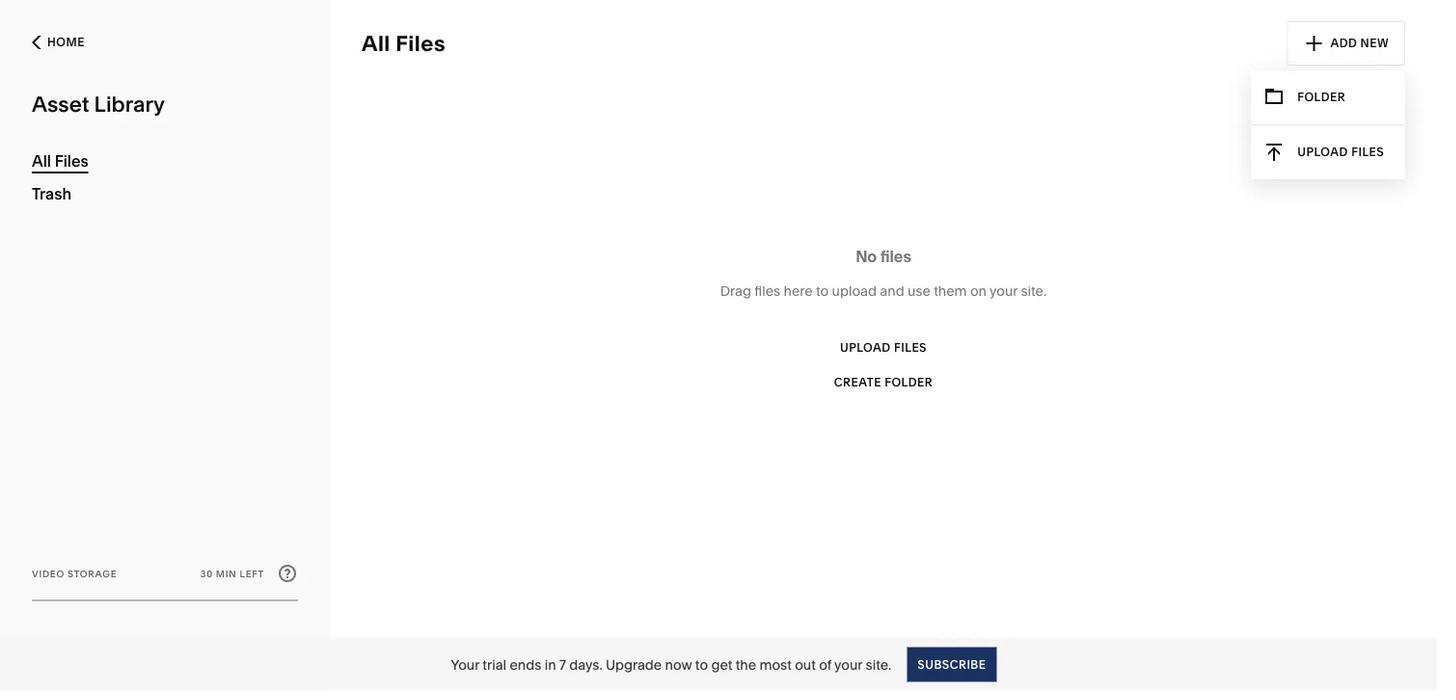 Task type: locate. For each thing, give the bounding box(es) containing it.
files right no
[[881, 247, 912, 266]]

video storage
[[32, 568, 117, 580]]

asset library
[[32, 91, 165, 117]]

to right here
[[816, 283, 829, 300]]

0 horizontal spatial files
[[55, 151, 89, 170]]

1 horizontal spatial upload
[[1298, 145, 1349, 159]]

0 vertical spatial all
[[362, 30, 391, 56]]

30 min left
[[201, 568, 264, 580]]

add new
[[1331, 36, 1390, 50]]

1 vertical spatial to
[[696, 657, 708, 674]]

1 horizontal spatial your
[[990, 283, 1018, 300]]

upload down folder
[[1298, 145, 1349, 159]]

add new button
[[1288, 21, 1406, 66]]

1 vertical spatial upload
[[840, 341, 891, 355]]

0 vertical spatial all files
[[362, 30, 446, 56]]

asset
[[32, 91, 89, 117]]

upgrade
[[606, 657, 662, 674]]

files for no
[[881, 247, 912, 266]]

1 horizontal spatial files
[[396, 30, 446, 56]]

upload files
[[1298, 145, 1385, 159]]

get
[[712, 657, 733, 674]]

2 vertical spatial files
[[894, 341, 927, 355]]

1 horizontal spatial all
[[362, 30, 391, 56]]

trial
[[483, 657, 507, 674]]

drag files here to upload and use them on your site.
[[721, 283, 1047, 300]]

days.
[[569, 657, 603, 674]]

all
[[362, 30, 391, 56], [32, 151, 51, 170]]

1 vertical spatial all
[[32, 151, 51, 170]]

your
[[990, 283, 1018, 300], [835, 657, 863, 674]]

0 horizontal spatial all files
[[32, 151, 89, 170]]

0 horizontal spatial your
[[835, 657, 863, 674]]

site. right on
[[1021, 283, 1047, 300]]

0 vertical spatial upload
[[1298, 145, 1349, 159]]

0 vertical spatial your
[[990, 283, 1018, 300]]

storage
[[68, 568, 117, 580]]

files
[[396, 30, 446, 56], [1352, 145, 1385, 159], [55, 151, 89, 170]]

1 horizontal spatial site.
[[1021, 283, 1047, 300]]

0 horizontal spatial to
[[696, 657, 708, 674]]

upload inside "button"
[[840, 341, 891, 355]]

them
[[934, 283, 967, 300]]

files for upload
[[894, 341, 927, 355]]

all files
[[362, 30, 446, 56], [32, 151, 89, 170]]

to
[[816, 283, 829, 300], [696, 657, 708, 674]]

create folder
[[835, 376, 933, 390]]

menu
[[1252, 70, 1406, 179]]

subscribe button
[[907, 648, 997, 683]]

site.
[[1021, 283, 1047, 300], [866, 657, 892, 674]]

most
[[760, 657, 792, 674]]

upload up the create
[[840, 341, 891, 355]]

to left get
[[696, 657, 708, 674]]

files inside upload files "button"
[[894, 341, 927, 355]]

1 vertical spatial files
[[755, 283, 781, 300]]

your right the of
[[835, 657, 863, 674]]

and
[[880, 283, 905, 300]]

1 horizontal spatial all files
[[362, 30, 446, 56]]

1 vertical spatial site.
[[866, 657, 892, 674]]

here
[[784, 283, 813, 300]]

your right on
[[990, 283, 1018, 300]]

create folder button
[[835, 366, 933, 400]]

upload files
[[840, 341, 927, 355]]

no
[[856, 247, 877, 266]]

use
[[908, 283, 931, 300]]

drag
[[721, 283, 752, 300]]

0 vertical spatial to
[[816, 283, 829, 300]]

0 vertical spatial files
[[881, 247, 912, 266]]

upload
[[1298, 145, 1349, 159], [840, 341, 891, 355]]

upload inside menu
[[1298, 145, 1349, 159]]

0 horizontal spatial upload
[[840, 341, 891, 355]]

files
[[881, 247, 912, 266], [755, 283, 781, 300], [894, 341, 927, 355]]

site. right the of
[[866, 657, 892, 674]]

ends
[[510, 657, 542, 674]]

home button
[[26, 0, 298, 85]]

all files inside button
[[362, 30, 446, 56]]

all inside button
[[362, 30, 391, 56]]

files left here
[[755, 283, 781, 300]]

your
[[451, 657, 480, 674]]

add
[[1331, 36, 1358, 50]]

files up "folder"
[[894, 341, 927, 355]]

trash
[[32, 184, 71, 203]]



Task type: describe. For each thing, give the bounding box(es) containing it.
the
[[736, 657, 757, 674]]

2 horizontal spatial files
[[1352, 145, 1385, 159]]

your trial ends in 7 days. upgrade now to get the most out of your site.
[[451, 657, 892, 674]]

create
[[835, 376, 882, 390]]

0 horizontal spatial site.
[[866, 657, 892, 674]]

upload
[[832, 283, 877, 300]]

video
[[32, 568, 65, 580]]

now
[[665, 657, 692, 674]]

files inside button
[[396, 30, 446, 56]]

home
[[47, 35, 85, 49]]

all files button
[[351, 24, 456, 63]]

upload for upload files
[[840, 341, 891, 355]]

7
[[560, 657, 566, 674]]

folder
[[1298, 90, 1346, 104]]

new
[[1361, 36, 1390, 50]]

on
[[971, 283, 987, 300]]

1 horizontal spatial to
[[816, 283, 829, 300]]

0 vertical spatial site.
[[1021, 283, 1047, 300]]

upload files button
[[840, 331, 927, 366]]

out
[[795, 657, 816, 674]]

menu containing folder
[[1252, 70, 1406, 179]]

in
[[545, 657, 556, 674]]

of
[[819, 657, 832, 674]]

upload for upload files
[[1298, 145, 1349, 159]]

1 vertical spatial all files
[[32, 151, 89, 170]]

30
[[201, 568, 213, 580]]

min
[[216, 568, 237, 580]]

folder
[[885, 376, 933, 390]]

subscribe
[[918, 658, 987, 672]]

files for drag
[[755, 283, 781, 300]]

library
[[94, 91, 165, 117]]

0 horizontal spatial all
[[32, 151, 51, 170]]

1 vertical spatial your
[[835, 657, 863, 674]]

left
[[240, 568, 264, 580]]

no files
[[856, 247, 912, 266]]



Task type: vqa. For each thing, say whether or not it's contained in the screenshot.
out
yes



